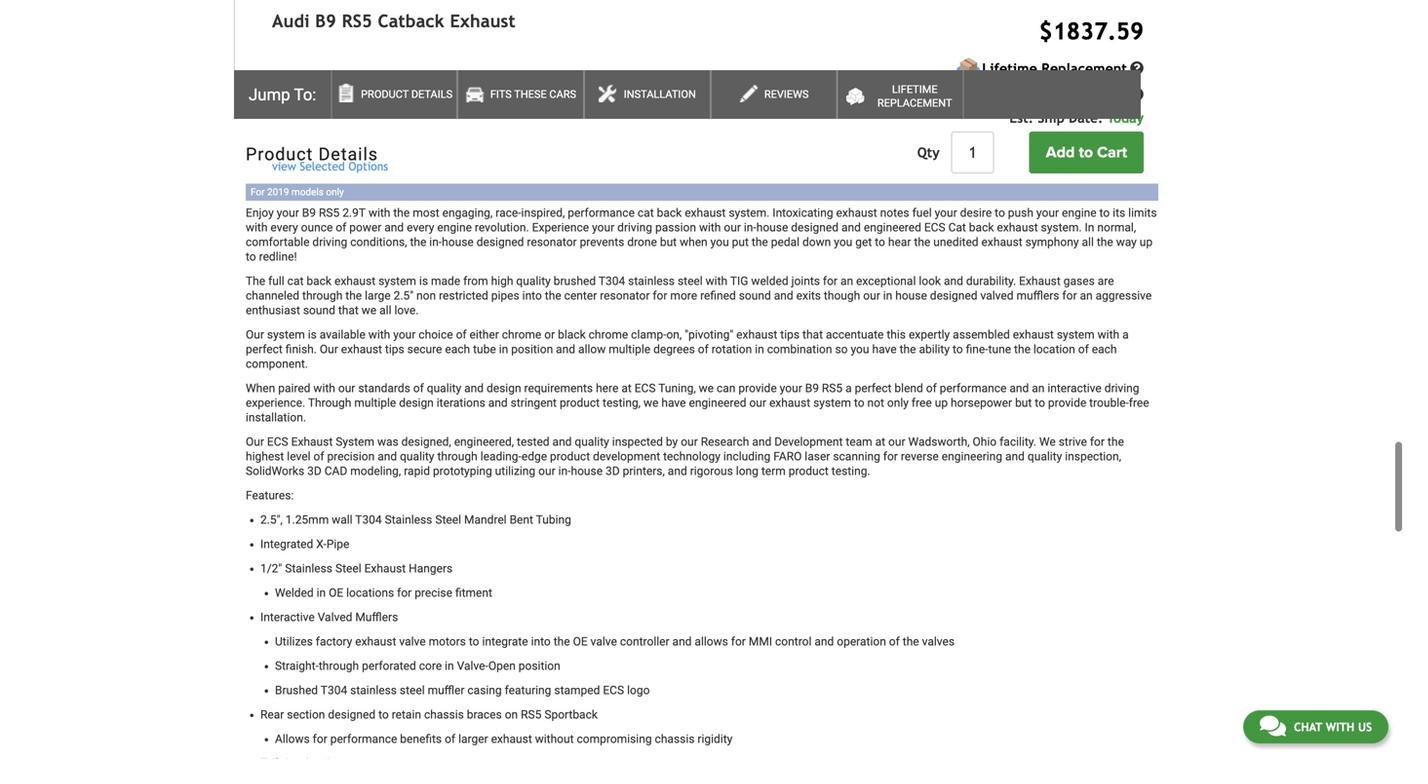 Task type: describe. For each thing, give the bounding box(es) containing it.
and down was
[[378, 450, 397, 464]]

we inside the full cat back exhaust system is made from high quality brushed t304 stainless steel with tig welded joints for an exceptional look and durability. exhaust gases are channeled through the large 2.5" non restricted pipes into the center resonator for more refined sound and exits though our in house designed valved mufflers for an aggressive enthusiast sound that we all love.
[[362, 304, 377, 318]]

revolution.
[[475, 221, 529, 235]]

0 vertical spatial chassis
[[424, 709, 464, 722]]

quality down we
[[1028, 450, 1062, 464]]

love.
[[394, 304, 419, 318]]

utilizes factory exhaust valve motors to integrate into the oe valve controller and allows for mmi control and operation of the valves
[[275, 636, 955, 649]]

system.
[[729, 206, 770, 220]]

reverse
[[901, 450, 939, 464]]

assembled
[[953, 328, 1010, 342]]

of inside enjoy your b9 rs5 2.9t with the most engaging, race-inspired, performance cat back exhaust system. intoxicating exhaust notes fuel your desire to push your engine to its limits with every ounce of power and every engine revolution. experience your driving passion with our in-house designed and engineered ecs cat back exhaust system. in normal, comfortable driving conditions, the in-house designed resonator prevents drone but when you put the pedal down you get to hear the unedited exhaust symphony all the way up to redline!
[[336, 221, 347, 235]]

hangers
[[409, 562, 453, 576]]

the down most
[[410, 236, 427, 249]]

for left more
[[653, 289, 668, 303]]

may
[[417, 21, 443, 36]]

rotation
[[712, 343, 752, 357]]

add to cart button
[[1030, 132, 1144, 174]]

1 vertical spatial product
[[246, 144, 313, 165]]

logo
[[627, 684, 650, 698]]

0 vertical spatial rs5
[[342, 11, 373, 31]]

you inside our system is available with your choice of either chrome or black chrome clamp-on, "pivoting" exhaust tips that accentuate this expertly assembled exhaust system with a perfect finish. our exhaust tips secure each tube in position and allow multiple degrees of rotation in combination so you have the ability to fine-tune the location of each component.
[[851, 343, 869, 357]]

integrate
[[482, 636, 528, 649]]

with inside enjoy your b9 rs5 2.9t with the most engaging, race-inspired, performance cat back exhaust system. intoxicating exhaust notes fuel your desire to push your engine to its limits with every ounce of power and every engine revolution. experience your driving passion with our in-house designed and engineered ecs cat back exhaust system. in normal, comfortable driving conditions, the in-house designed resonator prevents drone but when you put the pedal down you get to hear the unedited exhaust symphony all the way up to redline!
[[246, 221, 268, 235]]

our up including
[[749, 397, 767, 410]]

the left valves
[[903, 636, 919, 649]]

and down the welded
[[774, 289, 794, 303]]

on
[[505, 709, 518, 722]]

quality inside the full cat back exhaust system is made from high quality brushed t304 stainless steel with tig welded joints for an exceptional look and durability. exhaust gases are channeled through the large 2.5" non restricted pipes into the center resonator for more refined sound and exits though our in house designed valved mufflers for an aggressive enthusiast sound that we all love.
[[516, 275, 551, 288]]

an inside when paired with our standards of quality and design requirements here at ecs tuning, we can provide your b9 rs5 a perfect blend of performance and an interactive driving experience. through multiple design iterations and stringent product testing, we have engineered our exhaust system to not only free up horsepower but to provide trouble-free installation.
[[1032, 382, 1045, 396]]

ship
[[1038, 110, 1065, 126]]

driving inside when paired with our standards of quality and design requirements here at ecs tuning, we can provide your b9 rs5 a perfect blend of performance and an interactive driving experience. through multiple design iterations and stringent product testing, we have engineered our exhaust system to not only free up horsepower but to provide trouble-free installation.
[[1105, 382, 1140, 396]]

1 3d from the left
[[307, 465, 322, 479]]

and up horsepower
[[1010, 382, 1029, 396]]

you down "with our"
[[711, 236, 729, 249]]

that inside the full cat back exhaust system is made from high quality brushed t304 stainless steel with tig welded joints for an exceptional look and durability. exhaust gases are channeled through the large 2.5" non restricted pipes into the center resonator for more refined sound and exits though our in house designed valved mufflers for an aggressive enthusiast sound that we all love.
[[338, 304, 359, 318]]

models
[[292, 186, 324, 198]]

our down edge
[[539, 465, 556, 479]]

for up inspection,
[[1090, 436, 1105, 449]]

0 vertical spatial brace
[[560, 0, 597, 16]]

the down normal,
[[1097, 236, 1114, 249]]

wall
[[332, 514, 353, 527]]

selected options
[[300, 159, 388, 173]]

drone
[[627, 236, 657, 249]]

inspected
[[612, 436, 663, 449]]

locations
[[346, 587, 394, 601]]

your inside our system is available with your choice of either chrome or black chrome clamp-on, "pivoting" exhaust tips that accentuate this expertly assembled exhaust system with a perfect finish. our exhaust tips secure each tube in position and allow multiple degrees of rotation in combination so you have the ability to fine-tune the location of each component.
[[393, 328, 416, 342]]

0 horizontal spatial design
[[399, 397, 434, 410]]

through inside "our ecs exhaust system was designed, engineered, tested and quality inspected by our research and development team at our wadsworth, ohio facility. we strive for the highest level of precision and quality through leading-edge product development technology including faro laser scanning for reverse engineering and quality inspection, solidworks 3d cad modeling, rapid prototyping utilizing our in-house 3d printers, and rigorous long term product testing."
[[437, 450, 478, 464]]

and up including
[[752, 436, 772, 449]]

and left allows
[[673, 636, 692, 649]]

to up we
[[1035, 397, 1045, 410]]

quality up rapid
[[400, 450, 434, 464]]

cad
[[325, 465, 347, 479]]

the right the put
[[752, 236, 768, 249]]

of left the either
[[456, 328, 467, 342]]

open
[[488, 660, 516, 674]]

0 horizontal spatial details
[[319, 144, 378, 165]]

your up 'system. in'
[[1037, 206, 1059, 220]]

chrome
[[502, 328, 542, 342]]

or black
[[544, 328, 586, 342]]

0 horizontal spatial oe
[[329, 587, 343, 601]]

ecs inside when paired with our standards of quality and design requirements here at ecs tuning, we can provide your b9 rs5 a perfect blend of performance and an interactive driving experience. through multiple design iterations and stringent product testing, we have engineered our exhaust system to not only free up horsepower but to provide trouble-free installation.
[[635, 382, 656, 396]]

rigidity
[[698, 733, 733, 747]]

perfect inside when paired with our standards of quality and design requirements here at ecs tuning, we can provide your b9 rs5 a perfect blend of performance and an interactive driving experience. through multiple design iterations and stringent product testing, we have engineered our exhaust system to not only free up horsepower but to provide trouble-free installation.
[[855, 382, 892, 396]]

come
[[447, 21, 482, 36]]

chrome clamp-
[[589, 328, 667, 342]]

qty
[[918, 145, 940, 160]]

with down all
[[368, 328, 390, 342]]

you inside i already have the ecs tunnel brace exhaust may come into contact if you retain the factory tunnel brace
[[580, 21, 603, 36]]

house inside "our ecs exhaust system was designed, engineered, tested and quality inspected by our research and development team at our wadsworth, ohio facility. we strive for the highest level of precision and quality through leading-edge product development technology including faro laser scanning for reverse engineering and quality inspection, solidworks 3d cad modeling, rapid prototyping utilizing our in-house 3d printers, and rigorous long term product testing."
[[571, 465, 603, 479]]

and right "tested"
[[553, 436, 572, 449]]

for left precise
[[397, 587, 412, 601]]

for
[[251, 186, 265, 198]]

of right the blend
[[926, 382, 937, 396]]

2 vertical spatial t304
[[321, 684, 347, 698]]

the left most
[[393, 206, 410, 220]]

in right core on the bottom
[[445, 660, 454, 674]]

system up finish.
[[267, 328, 305, 342]]

component.
[[246, 358, 308, 371]]

in right tube
[[499, 343, 508, 357]]

1 horizontal spatial rs5
[[521, 709, 542, 722]]

1 vertical spatial stainless
[[285, 562, 333, 576]]

chat with us
[[1294, 721, 1372, 734]]

non
[[416, 289, 436, 303]]

1 vertical spatial sound
[[303, 304, 335, 318]]

to down perforated
[[378, 709, 389, 722]]

welded
[[751, 275, 789, 288]]

perforated
[[362, 660, 416, 674]]

interactive
[[260, 611, 315, 625]]

all
[[380, 304, 392, 318]]

fitment
[[455, 587, 492, 601]]

section
[[287, 709, 325, 722]]

1 vertical spatial replacement
[[878, 97, 952, 109]]

reviews
[[764, 88, 809, 100]]

conditions,
[[350, 236, 407, 249]]

to up the
[[246, 250, 256, 264]]

enjoy
[[246, 206, 274, 220]]

choice
[[419, 328, 453, 342]]

for left mmi
[[731, 636, 746, 649]]

0 vertical spatial tunnel
[[514, 0, 556, 16]]

1 vertical spatial an
[[1080, 289, 1093, 303]]

lifetime replacement inside lifetime replacement link
[[878, 83, 952, 109]]

exhaust inside i already have the ecs tunnel brace exhaust may come into contact if you retain the factory tunnel brace
[[363, 21, 413, 36]]

and right look
[[944, 275, 964, 288]]

position inside our system is available with your choice of either chrome or black chrome clamp-on, "pivoting" exhaust tips that accentuate this expertly assembled exhaust system with a perfect finish. our exhaust tips secure each tube in position and allow multiple degrees of rotation in combination so you have the ability to fine-tune the location of each component.
[[511, 343, 553, 357]]

1 vertical spatial position
[[519, 660, 561, 674]]

but inside when paired with our standards of quality and design requirements here at ecs tuning, we can provide your b9 rs5 a perfect blend of performance and an interactive driving experience. through multiple design iterations and stringent product testing, we have engineered our exhaust system to not only free up horsepower but to provide trouble-free installation.
[[1015, 397, 1032, 410]]

straight-through perforated core in valve-open position
[[275, 660, 561, 674]]

up inside when paired with our standards of quality and design requirements here at ecs tuning, we can provide your b9 rs5 a perfect blend of performance and an interactive driving experience. through multiple design iterations and stringent product testing, we have engineered our exhaust system to not only free up horsepower but to provide trouble-free installation.
[[935, 397, 948, 410]]

i already have the ecs tunnel brace exhaust may come into contact if you retain the factory tunnel brace
[[363, 0, 646, 53]]

2 each from the left
[[1092, 343, 1117, 357]]

cat
[[949, 221, 966, 235]]

of right standards
[[413, 382, 424, 396]]

0 horizontal spatial performance
[[330, 733, 397, 747]]

0 vertical spatial provide
[[739, 382, 777, 396]]

system inside when paired with our standards of quality and design requirements here at ecs tuning, we can provide your b9 rs5 a perfect blend of performance and an interactive driving experience. through multiple design iterations and stringent product testing, we have engineered our exhaust system to not only free up horsepower but to provide trouble-free installation.
[[813, 397, 851, 410]]

catback
[[378, 11, 445, 31]]

symphony all
[[1026, 236, 1094, 249]]

0 vertical spatial product details
[[361, 88, 453, 100]]

2 every from the left
[[407, 221, 434, 235]]

0 vertical spatial back
[[657, 206, 682, 220]]

fine-
[[966, 343, 989, 357]]

if
[[567, 21, 576, 36]]

1 vertical spatial brace
[[483, 38, 519, 53]]

2 vertical spatial into
[[531, 636, 551, 649]]

1 vertical spatial engine
[[437, 221, 472, 235]]

at
[[622, 382, 632, 396]]

in- inside "our ecs exhaust system was designed, engineered, tested and quality inspected by our research and development team at our wadsworth, ohio facility. we strive for the highest level of precision and quality through leading-edge product development technology including faro laser scanning for reverse engineering and quality inspection, solidworks 3d cad modeling, rapid prototyping utilizing our in-house 3d printers, and rigorous long term product testing."
[[558, 465, 571, 479]]

performance inside when paired with our standards of quality and design requirements here at ecs tuning, we can provide your b9 rs5 a perfect blend of performance and an interactive driving experience. through multiple design iterations and stringent product testing, we have engineered our exhaust system to not only free up horsepower but to provide trouble-free installation.
[[940, 382, 1007, 396]]

today
[[1107, 110, 1144, 126]]

the right tune
[[1014, 343, 1031, 357]]

with left "a"
[[1098, 328, 1120, 342]]

precise
[[415, 587, 453, 601]]

motors
[[429, 636, 466, 649]]

testing,
[[603, 397, 641, 410]]

engineered inside enjoy your b9 rs5 2.9t with the most engaging, race-inspired, performance cat back exhaust system. intoxicating exhaust notes fuel your desire to push your engine to its limits with every ounce of power and every engine revolution. experience your driving passion with our in-house designed and engineered ecs cat back exhaust system. in normal, comfortable driving conditions, the in-house designed resonator prevents drone but when you put the pedal down you get to hear the unedited exhaust symphony all the way up to redline!
[[864, 221, 922, 235]]

lifetime replacement link
[[837, 70, 964, 119]]

1 horizontal spatial design
[[487, 382, 521, 396]]

b9 rs5 a
[[805, 382, 852, 396]]

with inside when paired with our standards of quality and design requirements here at ecs tuning, we can provide your b9 rs5 a perfect blend of performance and an interactive driving experience. through multiple design iterations and stringent product testing, we have engineered our exhaust system to not only free up horsepower but to provide trouble-free installation.
[[313, 382, 335, 396]]

product for requirements
[[560, 397, 600, 410]]

of right operation
[[889, 636, 900, 649]]

1 vertical spatial steel
[[400, 684, 425, 698]]

to inside our system is available with your choice of either chrome or black chrome clamp-on, "pivoting" exhaust tips that accentuate this expertly assembled exhaust system with a perfect finish. our exhaust tips secure each tube in position and allow multiple degrees of rotation in combination so you have the ability to fine-tune the location of each component.
[[953, 343, 963, 357]]

1 vertical spatial t304
[[355, 514, 382, 527]]

pedal
[[771, 236, 800, 249]]

our for ecs
[[246, 436, 264, 449]]

system
[[336, 436, 375, 449]]

1 vertical spatial stainless
[[350, 684, 397, 698]]

engineered,
[[454, 436, 514, 449]]

was
[[377, 436, 399, 449]]

2 vertical spatial through
[[319, 660, 359, 674]]

system inside the full cat back exhaust system is made from high quality brushed t304 stainless steel with tig welded joints for an exceptional look and durability. exhaust gases are channeled through the large 2.5" non restricted pipes into the center resonator for more refined sound and exits though our in house designed valved mufflers for an aggressive enthusiast sound that we all love.
[[379, 275, 416, 288]]

to left its on the top right of the page
[[1100, 206, 1110, 220]]

1 horizontal spatial stainless
[[385, 514, 432, 527]]

up inside enjoy your b9 rs5 2.9t with the most engaging, race-inspired, performance cat back exhaust system. intoxicating exhaust notes fuel your desire to push your engine to its limits with every ounce of power and every engine revolution. experience your driving passion with our in-house designed and engineered ecs cat back exhaust system. in normal, comfortable driving conditions, the in-house designed resonator prevents drone but when you put the pedal down you get to hear the unedited exhaust symphony all the way up to redline!
[[1140, 236, 1153, 249]]

1 horizontal spatial replacement
[[1042, 60, 1127, 77]]

your up cat
[[935, 206, 957, 220]]

house designed inside the full cat back exhaust system is made from high quality brushed t304 stainless steel with tig welded joints for an exceptional look and durability. exhaust gases are channeled through the large 2.5" non restricted pipes into the center resonator for more refined sound and exits though our in house designed valved mufflers for an aggressive enthusiast sound that we all love.
[[896, 289, 978, 303]]

and down "technology"
[[668, 465, 687, 479]]

straight-
[[275, 660, 319, 674]]

for up though
[[823, 275, 838, 288]]

1 valve from the left
[[399, 636, 426, 649]]

made
[[431, 275, 461, 288]]

performance inside enjoy your b9 rs5 2.9t with the most engaging, race-inspired, performance cat back exhaust system. intoxicating exhaust notes fuel your desire to push your engine to its limits with every ounce of power and every engine revolution. experience your driving passion with our in-house designed and engineered ecs cat back exhaust system. in normal, comfortable driving conditions, the in-house designed resonator prevents drone but when you put the pedal down you get to hear the unedited exhaust symphony all the way up to redline!
[[568, 206, 635, 220]]

1 horizontal spatial sound
[[739, 289, 771, 303]]

in right rotation
[[755, 343, 764, 357]]

experience.
[[246, 397, 305, 410]]

facility.
[[1000, 436, 1037, 449]]

1 horizontal spatial driving
[[618, 221, 652, 235]]

0 horizontal spatial factory
[[316, 636, 352, 649]]

exhaust inside "our ecs exhaust system was designed, engineered, tested and quality inspected by our research and development team at our wadsworth, ohio facility. we strive for the highest level of precision and quality through leading-edge product development technology including faro laser scanning for reverse engineering and quality inspection, solidworks 3d cad modeling, rapid prototyping utilizing our in-house 3d printers, and rigorous long term product testing."
[[291, 436, 333, 449]]

with left us
[[1326, 721, 1355, 734]]

and down facility. in the bottom of the page
[[1006, 450, 1025, 464]]

you left get
[[834, 236, 853, 249]]

product for quality
[[550, 450, 590, 464]]

0 vertical spatial product
[[361, 88, 409, 100]]

controller
[[620, 636, 670, 649]]

and up iterations
[[464, 382, 484, 396]]

with our
[[699, 221, 741, 235]]

1 vertical spatial product details
[[246, 144, 378, 165]]

and up get
[[842, 221, 861, 235]]

race-
[[496, 206, 521, 220]]

est. ship date: today
[[1010, 110, 1144, 126]]

only inside when paired with our standards of quality and design requirements here at ecs tuning, we can provide your b9 rs5 a perfect blend of performance and an interactive driving experience. through multiple design iterations and stringent product testing, we have engineered our exhaust system to not only free up horsepower but to provide trouble-free installation.
[[887, 397, 909, 410]]

of inside "our ecs exhaust system was designed, engineered, tested and quality inspected by our research and development team at our wadsworth, ohio facility. we strive for the highest level of precision and quality through leading-edge product development technology including faro laser scanning for reverse engineering and quality inspection, solidworks 3d cad modeling, rapid prototyping utilizing our in-house 3d printers, and rigorous long term product testing."
[[314, 450, 324, 464]]

into inside the full cat back exhaust system is made from high quality brushed t304 stainless steel with tig welded joints for an exceptional look and durability. exhaust gases are channeled through the large 2.5" non restricted pipes into the center resonator for more refined sound and exits though our in house designed valved mufflers for an aggressive enthusiast sound that we all love.
[[522, 289, 542, 303]]

from
[[463, 275, 488, 288]]

add
[[1046, 143, 1075, 162]]

1 vertical spatial retain
[[392, 709, 421, 722]]

tips secure
[[385, 343, 442, 357]]

valved
[[318, 611, 352, 625]]

the up stamped
[[554, 636, 570, 649]]

the
[[246, 275, 265, 288]]

0 horizontal spatial tunnel
[[438, 38, 479, 53]]

experience
[[532, 221, 589, 235]]

mandrel
[[464, 514, 507, 527]]

of right location
[[1078, 343, 1089, 357]]

through inside the full cat back exhaust system is made from high quality brushed t304 stainless steel with tig welded joints for an exceptional look and durability. exhaust gases are channeled through the large 2.5" non restricted pipes into the center resonator for more refined sound and exits though our in house designed valved mufflers for an aggressive enthusiast sound that we all love.
[[302, 289, 343, 303]]

question circle image
[[1130, 61, 1144, 75]]

joints
[[792, 275, 820, 288]]

for right allows at the bottom of the page
[[313, 733, 327, 747]]

precision
[[327, 450, 375, 464]]

requirements
[[524, 382, 593, 396]]

2 vertical spatial product
[[789, 465, 829, 479]]

cat inside enjoy your b9 rs5 2.9t with the most engaging, race-inspired, performance cat back exhaust system. intoxicating exhaust notes fuel your desire to push your engine to its limits with every ounce of power and every engine revolution. experience your driving passion with our in-house designed and engineered ecs cat back exhaust system. in normal, comfortable driving conditions, the in-house designed resonator prevents drone but when you put the pedal down you get to hear the unedited exhaust symphony all the way up to redline!
[[638, 206, 654, 220]]

to right get
[[875, 236, 885, 249]]

rear
[[260, 709, 284, 722]]

2 free from the left
[[1129, 397, 1150, 410]]

audi b9 rs5 catback exhaust
[[272, 11, 516, 31]]

allow multiple
[[578, 343, 651, 357]]

the up come
[[459, 0, 481, 16]]

exhaust up welded in oe locations for precise fitment
[[364, 562, 406, 576]]

and right control
[[815, 636, 834, 649]]

1 vertical spatial back
[[969, 221, 994, 235]]

tuning,
[[659, 382, 696, 396]]

of down "pivoting"
[[698, 343, 709, 357]]

1/2"
[[260, 562, 282, 576]]

1 vertical spatial oe
[[573, 636, 588, 649]]

allows for performance benefits of larger exhaust without compromising chassis rigidity
[[275, 733, 733, 747]]



Task type: locate. For each thing, give the bounding box(es) containing it.
1 horizontal spatial designed
[[477, 236, 524, 249]]

pipe
[[327, 538, 350, 552]]

perfect up not
[[855, 382, 892, 396]]

1 horizontal spatial that
[[803, 328, 823, 342]]

we
[[1040, 436, 1056, 449]]

rear section designed to retain chassis braces on rs5 sportback
[[260, 709, 598, 722]]

0 horizontal spatial steel
[[335, 562, 361, 576]]

quality up development at the left of the page
[[575, 436, 609, 449]]

each down choice
[[445, 343, 470, 357]]

to inside button
[[1079, 143, 1093, 162]]

resonator down experience
[[527, 236, 577, 249]]

stainless down perforated
[[350, 684, 397, 698]]

0 vertical spatial oe
[[329, 587, 343, 601]]

provide down interactive
[[1048, 397, 1087, 410]]

1 vertical spatial have
[[872, 343, 897, 357]]

1 vertical spatial in-
[[429, 236, 442, 249]]

when
[[680, 236, 708, 249]]

resonator
[[527, 236, 577, 249], [600, 289, 650, 303]]

0 vertical spatial an
[[841, 275, 853, 288]]

designed,
[[402, 436, 451, 449]]

position down chrome
[[511, 343, 553, 357]]

look
[[919, 275, 941, 288]]

0 vertical spatial our
[[246, 328, 264, 342]]

steel inside the full cat back exhaust system is made from high quality brushed t304 stainless steel with tig welded joints for an exceptional look and durability. exhaust gases are channeled through the large 2.5" non restricted pipes into the center resonator for more refined sound and exits though our in house designed valved mufflers for an aggressive enthusiast sound that we all love.
[[678, 275, 703, 288]]

into inside i already have the ecs tunnel brace exhaust may come into contact if you retain the factory tunnel brace
[[486, 21, 511, 36]]

scanning
[[833, 450, 881, 464]]

sound down the welded
[[739, 289, 771, 303]]

oe up valved
[[329, 587, 343, 601]]

0 horizontal spatial provide
[[739, 382, 777, 396]]

1 horizontal spatial resonator
[[600, 289, 650, 303]]

valve left controller
[[591, 636, 617, 649]]

2 horizontal spatial have
[[872, 343, 897, 357]]

tubing
[[536, 514, 571, 527]]

3d down development at the left of the page
[[606, 465, 620, 479]]

valves
[[922, 636, 955, 649]]

sound
[[739, 289, 771, 303], [303, 304, 335, 318]]

tig
[[730, 275, 749, 288]]

to left not
[[854, 397, 865, 410]]

passion
[[655, 221, 696, 235]]

to up valve-
[[469, 636, 479, 649]]

valve-
[[457, 660, 488, 674]]

audi
[[272, 11, 310, 31]]

your up tips secure
[[393, 328, 416, 342]]

when
[[246, 382, 275, 396]]

ounce
[[301, 221, 333, 235]]

0 horizontal spatial an
[[841, 275, 853, 288]]

is up non
[[419, 275, 428, 288]]

that up combination
[[803, 328, 823, 342]]

is inside our system is available with your choice of either chrome or black chrome clamp-on, "pivoting" exhaust tips that accentuate this expertly assembled exhaust system with a perfect finish. our exhaust tips secure each tube in position and allow multiple degrees of rotation in combination so you have the ability to fine-tune the location of each component.
[[308, 328, 317, 342]]

have down 'tuning,'
[[662, 397, 686, 410]]

our inside "our ecs exhaust system was designed, engineered, tested and quality inspected by our research and development team at our wadsworth, ohio facility. we strive for the highest level of precision and quality through leading-edge product development technology including faro laser scanning for reverse engineering and quality inspection, solidworks 3d cad modeling, rapid prototyping utilizing our in-house 3d printers, and rigorous long term product testing."
[[246, 436, 264, 449]]

1 vertical spatial house designed
[[896, 289, 978, 303]]

chat
[[1294, 721, 1323, 734]]

retain up benefits
[[392, 709, 421, 722]]

perfect inside our system is available with your choice of either chrome or black chrome clamp-on, "pivoting" exhaust tips that accentuate this expertly assembled exhaust system with a perfect finish. our exhaust tips secure each tube in position and allow multiple degrees of rotation in combination so you have the ability to fine-tune the location of each component.
[[246, 343, 283, 357]]

exhaust right the may
[[450, 11, 516, 31]]

1 horizontal spatial chassis
[[655, 733, 695, 747]]

blend
[[895, 382, 923, 396]]

0 vertical spatial stainless
[[628, 275, 675, 288]]

factory inside i already have the ecs tunnel brace exhaust may come into contact if you retain the factory tunnel brace
[[388, 38, 434, 53]]

exhaust down already
[[363, 21, 413, 36]]

at our
[[875, 436, 906, 449]]

in- down system.
[[744, 221, 757, 235]]

engine down engaging,
[[437, 221, 472, 235]]

tunnel
[[514, 0, 556, 16], [438, 38, 479, 53]]

0 vertical spatial steel
[[435, 514, 461, 527]]

1 vertical spatial into
[[522, 289, 542, 303]]

steel down pipe
[[335, 562, 361, 576]]

is inside the full cat back exhaust system is made from high quality brushed t304 stainless steel with tig welded joints for an exceptional look and durability. exhaust gases are channeled through the large 2.5" non restricted pipes into the center resonator for more refined sound and exits though our in house designed valved mufflers for an aggressive enthusiast sound that we all love.
[[419, 275, 428, 288]]

1 vertical spatial provide
[[1048, 397, 1087, 410]]

only up b9 rs5 2.9t with
[[326, 186, 344, 198]]

long
[[736, 465, 759, 479]]

1 vertical spatial up
[[935, 397, 948, 410]]

steel left mandrel at the left of page
[[435, 514, 461, 527]]

1 horizontal spatial steel
[[435, 514, 461, 527]]

2 vertical spatial our
[[246, 436, 264, 449]]

1 horizontal spatial tunnel
[[514, 0, 556, 16]]

1 each from the left
[[445, 343, 470, 357]]

our up through
[[338, 382, 355, 396]]

0 vertical spatial details
[[411, 88, 453, 100]]

0 horizontal spatial valve
[[399, 636, 426, 649]]

stainless inside the full cat back exhaust system is made from high quality brushed t304 stainless steel with tig welded joints for an exceptional look and durability. exhaust gases are channeled through the large 2.5" non restricted pipes into the center resonator for more refined sound and exits though our in house designed valved mufflers for an aggressive enthusiast sound that we all love.
[[628, 275, 675, 288]]

1 free from the left
[[912, 397, 932, 410]]

1 horizontal spatial each
[[1092, 343, 1117, 357]]

cat inside the full cat back exhaust system is made from high quality brushed t304 stainless steel with tig welded joints for an exceptional look and durability. exhaust gases are channeled through the large 2.5" non restricted pipes into the center resonator for more refined sound and exits though our in house designed valved mufflers for an aggressive enthusiast sound that we all love.
[[287, 275, 304, 288]]

an up though
[[841, 275, 853, 288]]

printers,
[[623, 465, 665, 479]]

1 horizontal spatial back
[[657, 206, 682, 220]]

product inside when paired with our standards of quality and design requirements here at ecs tuning, we can provide your b9 rs5 a perfect blend of performance and an interactive driving experience. through multiple design iterations and stringent product testing, we have engineered our exhaust system to not only free up horsepower but to provide trouble-free installation.
[[560, 397, 600, 410]]

the inside "our ecs exhaust system was designed, engineered, tested and quality inspected by our research and development team at our wadsworth, ohio facility. we strive for the highest level of precision and quality through leading-edge product development technology including faro laser scanning for reverse engineering and quality inspection, solidworks 3d cad modeling, rapid prototyping utilizing our in-house 3d printers, and rigorous long term product testing."
[[1108, 436, 1124, 449]]

every down most
[[407, 221, 434, 235]]

our up highest
[[246, 436, 264, 449]]

have inside our system is available with your choice of either chrome or black chrome clamp-on, "pivoting" exhaust tips that accentuate this expertly assembled exhaust system with a perfect finish. our exhaust tips secure each tube in position and allow multiple degrees of rotation in combination so you have the ability to fine-tune the location of each component.
[[872, 343, 897, 357]]

provide right can
[[739, 382, 777, 396]]

retain inside i already have the ecs tunnel brace exhaust may come into contact if you retain the factory tunnel brace
[[607, 21, 646, 36]]

strive
[[1059, 436, 1087, 449]]

0 vertical spatial that
[[338, 304, 359, 318]]

product
[[560, 397, 600, 410], [550, 450, 590, 464], [789, 465, 829, 479]]

0 vertical spatial designed
[[477, 236, 524, 249]]

cat
[[638, 206, 654, 220], [287, 275, 304, 288]]

that inside our system is available with your choice of either chrome or black chrome clamp-on, "pivoting" exhaust tips that accentuate this expertly assembled exhaust system with a perfect finish. our exhaust tips secure each tube in position and allow multiple degrees of rotation in combination so you have the ability to fine-tune the location of each component.
[[803, 328, 823, 342]]

retain right if
[[607, 21, 646, 36]]

have
[[424, 0, 455, 16], [872, 343, 897, 357], [662, 397, 686, 410]]

0 vertical spatial product
[[560, 397, 600, 410]]

to left fine-
[[953, 343, 963, 357]]

1 horizontal spatial in-
[[558, 465, 571, 479]]

2 valve from the left
[[591, 636, 617, 649]]

allows
[[695, 636, 728, 649]]

your down for 2019 models only
[[277, 206, 299, 220]]

brace up if
[[560, 0, 597, 16]]

0 horizontal spatial each
[[445, 343, 470, 357]]

t304 right brushed
[[599, 275, 625, 288]]

the down audi b9 rs5 catback exhaust
[[363, 38, 384, 53]]

1 horizontal spatial engine
[[1062, 206, 1097, 220]]

0 horizontal spatial back
[[307, 275, 332, 288]]

1 horizontal spatial lifetime replacement
[[982, 60, 1127, 77]]

details inside product details link
[[411, 88, 453, 100]]

0 horizontal spatial retain
[[392, 709, 421, 722]]

with down enjoy
[[246, 221, 268, 235]]

and left stringent at the left
[[488, 397, 508, 410]]

power
[[349, 221, 382, 235]]

retain
[[607, 21, 646, 36], [392, 709, 421, 722]]

with up refined
[[706, 275, 728, 288]]

welded
[[275, 587, 314, 601]]

0 horizontal spatial resonator
[[527, 236, 577, 249]]

durability.
[[966, 275, 1016, 288]]

resonator inside the full cat back exhaust system is made from high quality brushed t304 stainless steel with tig welded joints for an exceptional look and durability. exhaust gases are channeled through the large 2.5" non restricted pipes into the center resonator for more refined sound and exits though our in house designed valved mufflers for an aggressive enthusiast sound that we all love.
[[600, 289, 650, 303]]

our for system
[[246, 328, 264, 342]]

tunnel down come
[[438, 38, 479, 53]]

1 horizontal spatial up
[[1140, 236, 1153, 249]]

our up "technology"
[[681, 436, 698, 449]]

leading-
[[481, 450, 522, 464]]

rs5 right on
[[521, 709, 542, 722]]

into right pipes
[[522, 289, 542, 303]]

when paired with our standards of quality and design requirements here at ecs tuning, we can provide your b9 rs5 a perfect blend of performance and an interactive driving experience. through multiple design iterations and stringent product testing, we have engineered our exhaust system to not only free up horsepower but to provide trouble-free installation.
[[246, 382, 1150, 425]]

1 horizontal spatial steel
[[678, 275, 703, 288]]

integrated
[[260, 538, 313, 552]]

horsepower
[[951, 397, 1012, 410]]

but inside enjoy your b9 rs5 2.9t with the most engaging, race-inspired, performance cat back exhaust system. intoxicating exhaust notes fuel your desire to push your engine to its limits with every ounce of power and every engine revolution. experience your driving passion with our in-house designed and engineered ecs cat back exhaust system. in normal, comfortable driving conditions, the in-house designed resonator prevents drone but when you put the pedal down you get to hear the unedited exhaust symphony all the way up to redline!
[[660, 236, 677, 249]]

2 horizontal spatial back
[[969, 221, 994, 235]]

stainless
[[628, 275, 675, 288], [350, 684, 397, 698]]

laser
[[805, 450, 830, 464]]

1 horizontal spatial 3d
[[606, 465, 620, 479]]

designed inside enjoy your b9 rs5 2.9t with the most engaging, race-inspired, performance cat back exhaust system. intoxicating exhaust notes fuel your desire to push your engine to its limits with every ounce of power and every engine revolution. experience your driving passion with our in-house designed and engineered ecs cat back exhaust system. in normal, comfortable driving conditions, the in-house designed resonator prevents drone but when you put the pedal down you get to hear the unedited exhaust symphony all the way up to redline!
[[477, 236, 524, 249]]

our
[[338, 382, 355, 396], [749, 397, 767, 410], [681, 436, 698, 449], [539, 465, 556, 479]]

t304
[[599, 275, 625, 288], [355, 514, 382, 527], [321, 684, 347, 698]]

0 vertical spatial cat
[[638, 206, 654, 220]]

date:
[[1069, 110, 1103, 126]]

1 vertical spatial engineered
[[689, 397, 747, 410]]

system. in
[[1041, 221, 1095, 235]]

2 horizontal spatial in-
[[744, 221, 757, 235]]

2 vertical spatial an
[[1032, 382, 1045, 396]]

our system is available with your choice of either chrome or black chrome clamp-on, "pivoting" exhaust tips that accentuate this expertly assembled exhaust system with a perfect finish. our exhaust tips secure each tube in position and allow multiple degrees of rotation in combination so you have the ability to fine-tune the location of each component.
[[246, 328, 1129, 371]]

and inside our system is available with your choice of either chrome or black chrome clamp-on, "pivoting" exhaust tips that accentuate this expertly assembled exhaust system with a perfect finish. our exhaust tips secure each tube in position and allow multiple degrees of rotation in combination so you have the ability to fine-tune the location of each component.
[[556, 343, 576, 357]]

product down requirements
[[560, 397, 600, 410]]

1 horizontal spatial t304
[[355, 514, 382, 527]]

question circle image
[[1130, 88, 1144, 101]]

0 vertical spatial through
[[302, 289, 343, 303]]

2 horizontal spatial an
[[1080, 289, 1093, 303]]

0 horizontal spatial lifetime
[[892, 83, 938, 96]]

0 horizontal spatial chassis
[[424, 709, 464, 722]]

product right edge
[[550, 450, 590, 464]]

your up "prevents"
[[592, 221, 615, 235]]

back
[[657, 206, 682, 220], [969, 221, 994, 235], [307, 275, 332, 288]]

mufflers
[[355, 611, 398, 625]]

have inside when paired with our standards of quality and design requirements here at ecs tuning, we can provide your b9 rs5 a perfect blend of performance and an interactive driving experience. through multiple design iterations and stringent product testing, we have engineered our exhaust system to not only free up horsepower but to provide trouble-free installation.
[[662, 397, 686, 410]]

2 vertical spatial performance
[[330, 733, 397, 747]]

exhaust inside the full cat back exhaust system is made from high quality brushed t304 stainless steel with tig welded joints for an exceptional look and durability. exhaust gases are channeled through the large 2.5" non restricted pipes into the center resonator for more refined sound and exits though our in house designed valved mufflers for an aggressive enthusiast sound that we all love.
[[334, 275, 376, 288]]

comments image
[[1260, 715, 1286, 738]]

factory down valved
[[316, 636, 352, 649]]

1 horizontal spatial provide
[[1048, 397, 1087, 410]]

0 horizontal spatial only
[[326, 186, 344, 198]]

house inside enjoy your b9 rs5 2.9t with the most engaging, race-inspired, performance cat back exhaust system. intoxicating exhaust notes fuel your desire to push your engine to its limits with every ounce of power and every engine revolution. experience your driving passion with our in-house designed and engineered ecs cat back exhaust system. in normal, comfortable driving conditions, the in-house designed resonator prevents drone but when you put the pedal down you get to hear the unedited exhaust symphony all the way up to redline!
[[442, 236, 474, 249]]

quality inside when paired with our standards of quality and design requirements here at ecs tuning, we can provide your b9 rs5 a perfect blend of performance and an interactive driving experience. through multiple design iterations and stringent product testing, we have engineered our exhaust system to not only free up horsepower but to provide trouble-free installation.
[[427, 382, 461, 396]]

free
[[912, 397, 932, 410], [1129, 397, 1150, 410]]

pipes
[[491, 289, 520, 303]]

2 3d from the left
[[606, 465, 620, 479]]

product down laser
[[789, 465, 829, 479]]

an left interactive
[[1032, 382, 1045, 396]]

system up 2.5"
[[379, 275, 416, 288]]

chassis
[[424, 709, 464, 722], [655, 733, 695, 747]]

0 horizontal spatial but
[[660, 236, 677, 249]]

high
[[491, 275, 513, 288]]

every up comfortable
[[271, 221, 298, 235]]

0 vertical spatial lifetime
[[982, 60, 1038, 77]]

0 horizontal spatial that
[[338, 304, 359, 318]]

your inside when paired with our standards of quality and design requirements here at ecs tuning, we can provide your b9 rs5 a perfect blend of performance and an interactive driving experience. through multiple design iterations and stringent product testing, we have engineered our exhaust system to not only free up horsepower but to provide trouble-free installation.
[[780, 382, 802, 396]]

0 vertical spatial into
[[486, 21, 511, 36]]

1 vertical spatial lifetime replacement
[[878, 83, 952, 109]]

cart
[[1097, 143, 1127, 162]]

into right come
[[486, 21, 511, 36]]

1 horizontal spatial engineered
[[864, 221, 922, 235]]

and
[[385, 221, 404, 235], [842, 221, 861, 235], [944, 275, 964, 288], [774, 289, 794, 303], [556, 343, 576, 357], [464, 382, 484, 396], [1010, 382, 1029, 396], [488, 397, 508, 410], [553, 436, 572, 449], [752, 436, 772, 449], [378, 450, 397, 464], [1006, 450, 1025, 464], [668, 465, 687, 479], [673, 636, 692, 649], [815, 636, 834, 649]]

standards
[[358, 382, 410, 396]]

full
[[268, 275, 285, 288]]

installation.
[[246, 411, 306, 425]]

have inside i already have the ecs tunnel brace exhaust may come into contact if you retain the factory tunnel brace
[[424, 0, 455, 16]]

oe up stamped
[[573, 636, 588, 649]]

in- down most
[[429, 236, 442, 249]]

0 horizontal spatial perfect
[[246, 343, 283, 357]]

steel up more
[[678, 275, 703, 288]]

and up conditions,
[[385, 221, 404, 235]]

0 vertical spatial in-
[[744, 221, 757, 235]]

each up interactive
[[1092, 343, 1117, 357]]

the down this
[[900, 343, 916, 357]]

lifetime replacement
[[982, 60, 1127, 77], [878, 83, 952, 109]]

a
[[1123, 328, 1129, 342]]

steel down straight-through perforated core in valve-open position
[[400, 684, 425, 698]]

2 vertical spatial we
[[644, 397, 659, 410]]

exhaust inside the full cat back exhaust system is made from high quality brushed t304 stainless steel with tig welded joints for an exceptional look and durability. exhaust gases are channeled through the large 2.5" non restricted pipes into the center resonator for more refined sound and exits though our in house designed valved mufflers for an aggressive enthusiast sound that we all love.
[[1019, 275, 1061, 288]]

with inside the full cat back exhaust system is made from high quality brushed t304 stainless steel with tig welded joints for an exceptional look and durability. exhaust gases are channeled through the large 2.5" non restricted pipes into the center resonator for more refined sound and exits though our in house designed valved mufflers for an aggressive enthusiast sound that we all love.
[[706, 275, 728, 288]]

0 vertical spatial house designed
[[757, 221, 839, 235]]

1 horizontal spatial factory
[[388, 38, 434, 53]]

0 vertical spatial replacement
[[1042, 60, 1127, 77]]

ecs inside enjoy your b9 rs5 2.9t with the most engaging, race-inspired, performance cat back exhaust system. intoxicating exhaust notes fuel your desire to push your engine to its limits with every ounce of power and every engine revolution. experience your driving passion with our in-house designed and engineered ecs cat back exhaust system. in normal, comfortable driving conditions, the in-house designed resonator prevents drone but when you put the pedal down you get to hear the unedited exhaust symphony all the way up to redline!
[[924, 221, 946, 235]]

fits these cars link
[[458, 70, 584, 119]]

restricted
[[439, 289, 488, 303]]

designed right section
[[328, 709, 376, 722]]

back inside the full cat back exhaust system is made from high quality brushed t304 stainless steel with tig welded joints for an exceptional look and durability. exhaust gases are channeled through the large 2.5" non restricted pipes into the center resonator for more refined sound and exits though our in house designed valved mufflers for an aggressive enthusiast sound that we all love.
[[307, 275, 332, 288]]

for down gases
[[1063, 289, 1077, 303]]

engineered inside when paired with our standards of quality and design requirements here at ecs tuning, we can provide your b9 rs5 a perfect blend of performance and an interactive driving experience. through multiple design iterations and stringent product testing, we have engineered our exhaust system to not only free up horsepower but to provide trouble-free installation.
[[689, 397, 747, 410]]

but down passion
[[660, 236, 677, 249]]

0 vertical spatial position
[[511, 343, 553, 357]]

that down the large
[[338, 304, 359, 318]]

2 vertical spatial have
[[662, 397, 686, 410]]

0 horizontal spatial driving
[[313, 236, 347, 249]]

benefits
[[400, 733, 442, 747]]

chat with us link
[[1243, 711, 1389, 744]]

you down accentuate
[[851, 343, 869, 357]]

contact
[[515, 21, 563, 36]]

0 horizontal spatial in-
[[429, 236, 442, 249]]

the
[[459, 0, 481, 16], [363, 38, 384, 53], [393, 206, 410, 220], [410, 236, 427, 249], [752, 236, 768, 249], [1097, 236, 1114, 249], [900, 343, 916, 357], [1014, 343, 1031, 357], [1108, 436, 1124, 449], [554, 636, 570, 649], [903, 636, 919, 649]]

exits
[[796, 289, 821, 303]]

of left larger
[[445, 733, 456, 747]]

0 vertical spatial perfect
[[246, 343, 283, 357]]

1 vertical spatial driving
[[313, 236, 347, 249]]

None text field
[[952, 132, 995, 174]]

but up facility. in the bottom of the page
[[1015, 397, 1032, 410]]

design up stringent at the left
[[487, 382, 521, 396]]

wadsworth,
[[909, 436, 970, 449]]

factory
[[388, 38, 434, 53], [316, 636, 352, 649]]

the up inspection,
[[1108, 436, 1124, 449]]

engineering
[[942, 450, 1003, 464]]

est.
[[1010, 110, 1034, 126]]

features:​
[[246, 489, 294, 503]]

1 horizontal spatial retain
[[607, 21, 646, 36]]

this product is lifetime replacement eligible image
[[956, 57, 981, 81]]

0 horizontal spatial cat
[[287, 275, 304, 288]]

fits these cars
[[490, 88, 576, 100]]

0 vertical spatial performance
[[568, 206, 635, 220]]

the center
[[545, 289, 597, 303]]

1 horizontal spatial perfect
[[855, 382, 892, 396]]

combination
[[767, 343, 832, 357]]

2019
[[267, 186, 289, 198]]

aggressive
[[1096, 289, 1152, 303]]

0 vertical spatial only
[[326, 186, 344, 198]]

and down or black
[[556, 343, 576, 357]]

by
[[666, 436, 678, 449]]

1 vertical spatial is
[[308, 328, 317, 342]]

0 horizontal spatial is
[[308, 328, 317, 342]]

for down the at our
[[883, 450, 898, 464]]

1 vertical spatial we
[[699, 382, 714, 396]]

ecs inside "our ecs exhaust system was designed, engineered, tested and quality inspected by our research and development team at our wadsworth, ohio facility. we strive for the highest level of precision and quality through leading-edge product development technology including faro laser scanning for reverse engineering and quality inspection, solidworks 3d cad modeling, rapid prototyping utilizing our in-house 3d printers, and rigorous long term product testing."
[[267, 436, 288, 449]]

up
[[1140, 236, 1153, 249], [935, 397, 948, 410]]

chassis down muffler
[[424, 709, 464, 722]]

interactive
[[1048, 382, 1102, 396]]

the full cat back exhaust system is made from high quality brushed t304 stainless steel with tig welded joints for an exceptional look and durability. exhaust gases are channeled through the large 2.5" non restricted pipes into the center resonator for more refined sound and exits though our in house designed valved mufflers for an aggressive enthusiast sound that we all love.
[[246, 275, 1152, 318]]

house designed inside enjoy your b9 rs5 2.9t with the most engaging, race-inspired, performance cat back exhaust system. intoxicating exhaust notes fuel your desire to push your engine to its limits with every ounce of power and every engine revolution. experience your driving passion with our in-house designed and engineered ecs cat back exhaust system. in normal, comfortable driving conditions, the in-house designed resonator prevents drone but when you put the pedal down you get to hear the unedited exhaust symphony all the way up to redline!
[[757, 221, 839, 235]]

fits
[[490, 88, 512, 100]]

1 horizontal spatial an
[[1032, 382, 1045, 396]]

resonator inside enjoy your b9 rs5 2.9t with the most engaging, race-inspired, performance cat back exhaust system. intoxicating exhaust notes fuel your desire to push your engine to its limits with every ounce of power and every engine revolution. experience your driving passion with our in-house designed and engineered ecs cat back exhaust system. in normal, comfortable driving conditions, the in-house designed resonator prevents drone but when you put the pedal down you get to hear the unedited exhaust symphony all the way up to redline!
[[527, 236, 577, 249]]

t304 inside the full cat back exhaust system is made from high quality brushed t304 stainless steel with tig welded joints for an exceptional look and durability. exhaust gases are channeled through the large 2.5" non restricted pipes into the center resonator for more refined sound and exits though our in house designed valved mufflers for an aggressive enthusiast sound that we all love.
[[599, 275, 625, 288]]

redline!
[[259, 250, 297, 264]]

tunnel up contact
[[514, 0, 556, 16]]

we down the large
[[362, 304, 377, 318]]

system up location
[[1057, 328, 1095, 342]]

1 vertical spatial only
[[887, 397, 909, 410]]

ecs inside i already have the ecs tunnel brace exhaust may come into contact if you retain the factory tunnel brace
[[486, 0, 509, 16]]

driving
[[618, 221, 652, 235], [313, 236, 347, 249], [1105, 382, 1140, 396]]

in-
[[744, 221, 757, 235], [429, 236, 442, 249], [558, 465, 571, 479]]

0 vertical spatial is
[[419, 275, 428, 288]]

stainless up more
[[628, 275, 675, 288]]

1 every from the left
[[271, 221, 298, 235]]

up right way
[[1140, 236, 1153, 249]]

fuel
[[912, 206, 932, 220]]

1 horizontal spatial we
[[644, 397, 659, 410]]

sportback
[[545, 709, 598, 722]]

you right if
[[580, 21, 603, 36]]

1 vertical spatial our
[[320, 343, 338, 357]]

comfortable
[[246, 236, 310, 249]]

brushed t304 stainless steel muffler casing featuring stamped ecs logo
[[275, 684, 650, 698]]

to push
[[995, 206, 1034, 220]]

driving up trouble-
[[1105, 382, 1140, 396]]

exhaust up level
[[291, 436, 333, 449]]

0 horizontal spatial designed
[[328, 709, 376, 722]]

0 vertical spatial we
[[362, 304, 377, 318]]

this
[[887, 328, 906, 342]]

cars
[[550, 88, 576, 100]]

exhaust inside when paired with our standards of quality and design requirements here at ecs tuning, we can provide your b9 rs5 a perfect blend of performance and an interactive driving experience. through multiple design iterations and stringent product testing, we have engineered our exhaust system to not only free up horsepower but to provide trouble-free installation.
[[769, 397, 811, 410]]

through down valved
[[319, 660, 359, 674]]

in up interactive valved mufflers
[[317, 587, 326, 601]]



Task type: vqa. For each thing, say whether or not it's contained in the screenshot.
experience
yes



